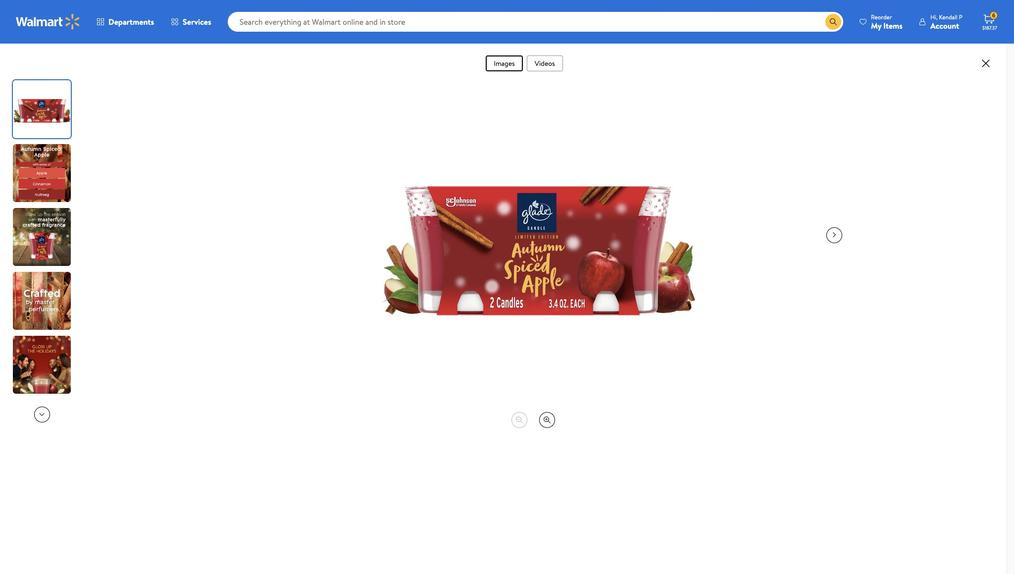 Task type: describe. For each thing, give the bounding box(es) containing it.
next media item image
[[831, 231, 839, 239]]

Search search field
[[228, 12, 844, 32]]

$9.00
[[657, 205, 690, 224]]

&
[[531, 48, 536, 58]]

zoom in main image image
[[543, 416, 551, 424]]

essentials
[[538, 48, 567, 58]]

fragrance
[[657, 171, 700, 185]]

up to sixty percent off deals. shop now. image
[[657, 283, 898, 305]]

$187.37
[[983, 24, 997, 31]]

price
[[657, 227, 670, 235]]

glade
[[657, 157, 682, 170]]

oils,
[[798, 171, 818, 185]]

image 4 of glade 1 wick scented candle, autumn spiced apple, fragrance infused with essential oils, 3.4 oz image
[[13, 336, 71, 394]]

deals
[[476, 48, 493, 58]]

image 3 of glade 1 wick scented candle, autumn spiced apple, fragrance infused with essential oils, 3.4 oz image
[[13, 272, 71, 330]]

image 0 of glade 1 wick scented candle, autumn spiced apple, fragrance infused with essential oils, 3.4 oz image
[[13, 80, 71, 138]]

how you'll get this item:
[[657, 315, 751, 327]]

images button
[[486, 55, 523, 71]]

this
[[714, 315, 728, 327]]

6 $187.37
[[983, 11, 997, 31]]

deals link
[[472, 48, 497, 58]]

spiced
[[823, 157, 852, 170]]

image 1 of glade 1 wick scented candle, autumn spiced apple, fragrance infused with essential oils, 3.4 oz image
[[13, 144, 71, 202]]

close dialog image
[[980, 57, 992, 69]]

grocery
[[505, 48, 530, 58]]

how
[[657, 315, 674, 327]]

zoom out main image image
[[516, 416, 524, 424]]

you'll
[[676, 315, 697, 327]]

image 2 of glade 1 wick scented candle, autumn spiced apple, fragrance infused with essential oils, 3.4 oz image
[[13, 208, 71, 266]]

grocery & essentials link
[[501, 48, 572, 58]]



Task type: vqa. For each thing, say whether or not it's contained in the screenshot.
the Glade 1 Wick Scented Candle, Autumn Spiced Apple, Fragrance Infused with Essential Oils, 3.4 oz image
yes



Task type: locate. For each thing, give the bounding box(es) containing it.
1
[[684, 157, 687, 170]]

videos
[[535, 58, 555, 68]]

with
[[737, 171, 756, 185]]

images
[[494, 58, 515, 68]]

videos button
[[527, 55, 563, 71]]

banner
[[648, 561, 906, 574]]

glade 1 wick scented candle, autumn spiced apple, fragrance infused with essential oils, 3.4 oz
[[657, 157, 883, 185]]

$9.00 price when purchased online
[[657, 205, 730, 235]]

grocery & essentials
[[505, 48, 567, 58]]

infused
[[702, 171, 734, 185]]

6
[[992, 11, 996, 19]]

online
[[714, 227, 730, 235]]

3.4
[[820, 171, 834, 185]]

autumn
[[786, 157, 821, 170]]

next image image
[[38, 410, 46, 418]]

item:
[[731, 315, 751, 327]]

apple,
[[855, 157, 883, 170]]

oz
[[837, 171, 846, 185]]

view video image
[[613, 181, 624, 193]]

candle,
[[751, 157, 784, 170]]

wick
[[690, 157, 711, 170]]

get
[[699, 315, 712, 327]]

purchased
[[686, 227, 713, 235]]

scented
[[713, 157, 749, 170]]

when
[[671, 227, 685, 235]]

next media item image
[[574, 279, 586, 290]]

glade 1 wick scented candle, autumn spiced apple, fragrance infused with essential oils, 3.4 oz image
[[380, 83, 697, 400]]

essential
[[758, 171, 796, 185]]

Walmart Site-Wide search field
[[228, 12, 844, 32]]

walmart image
[[16, 14, 80, 30]]



